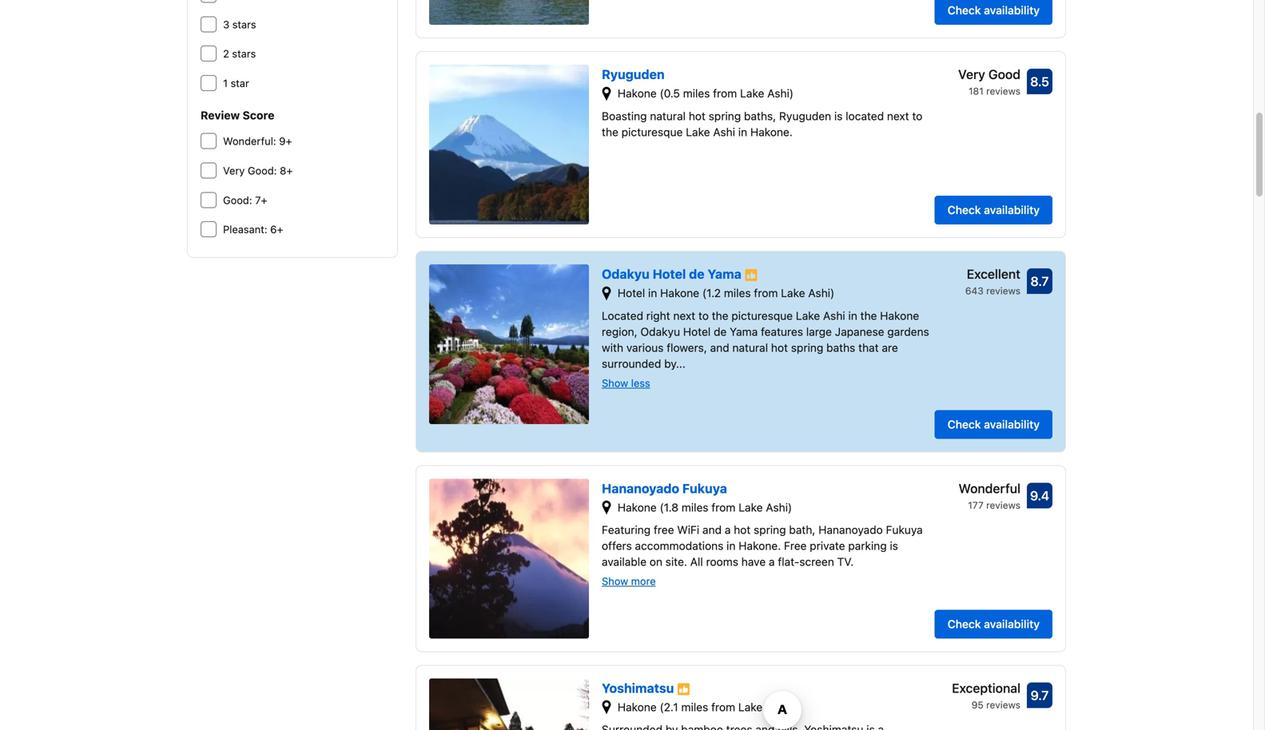 Task type: describe. For each thing, give the bounding box(es) containing it.
tv.
[[837, 556, 854, 569]]

very good: 8+
[[223, 165, 293, 177]]

wifi
[[677, 524, 699, 537]]

region,
[[602, 325, 637, 338]]

2 horizontal spatial the
[[860, 309, 877, 322]]

lake inside boasting natural hot spring baths, ryuguden is located next to the picturesque lake ashi in hakone.
[[686, 125, 710, 138]]

picturesque inside boasting natural hot spring baths, ryuguden is located next to the picturesque lake ashi in hakone.
[[621, 125, 683, 138]]

large
[[806, 325, 832, 338]]

by...
[[664, 357, 686, 370]]

1 star
[[223, 77, 249, 89]]

boasting
[[602, 109, 647, 123]]

hot inside featuring free wifi and a hot spring bath, hananoyado fukuya offers accommodations in hakone. free private parking is available on site. all rooms have a flat-screen tv. show more
[[734, 524, 751, 537]]

wonderful
[[959, 481, 1021, 496]]

show less button
[[602, 376, 650, 389]]

very for good
[[958, 67, 985, 82]]

are
[[882, 341, 898, 354]]

wonderful 177 reviews
[[959, 481, 1021, 511]]

right
[[646, 309, 670, 322]]

de inside "located right next to the picturesque lake ashi in the hakone region, odakyu hotel de yama features large japanese gardens with various flowers, and natural hot spring baths that are surrounded by... show less"
[[714, 325, 727, 338]]

group containing wonderful: 9+
[[201, 133, 384, 238]]

8.5
[[1030, 74, 1049, 89]]

181
[[969, 85, 984, 97]]

8+
[[280, 165, 293, 177]]

1 horizontal spatial a
[[769, 556, 775, 569]]

free
[[784, 540, 807, 553]]

hot inside "located right next to the picturesque lake ashi in the hakone region, odakyu hotel de yama features large japanese gardens with various flowers, and natural hot spring baths that are surrounded by... show less"
[[771, 341, 788, 354]]

miles for exceptional
[[681, 701, 708, 714]]

rooms
[[706, 556, 738, 569]]

located
[[846, 109, 884, 123]]

all
[[690, 556, 703, 569]]

0 vertical spatial hotel
[[653, 267, 686, 282]]

spring inside featuring free wifi and a hot spring bath, hananoyado fukuya offers accommodations in hakone. free private parking is available on site. all rooms have a flat-screen tv. show more
[[754, 524, 786, 537]]

hakone for exceptional
[[618, 701, 657, 714]]

yama inside "located right next to the picturesque lake ashi in the hakone region, odakyu hotel de yama features large japanese gardens with various flowers, and natural hot spring baths that are surrounded by... show less"
[[730, 325, 758, 338]]

ryuguden, hotel near lake ashi, hakone image
[[429, 65, 589, 225]]

in inside featuring free wifi and a hot spring bath, hananoyado fukuya offers accommodations in hakone. free private parking is available on site. all rooms have a flat-screen tv. show more
[[727, 540, 736, 553]]

is inside boasting natural hot spring baths, ryuguden is located next to the picturesque lake ashi in hakone.
[[834, 109, 843, 123]]

643
[[965, 285, 984, 296]]

parking
[[848, 540, 887, 553]]

more
[[631, 575, 656, 587]]

hakone for wonderful
[[618, 501, 657, 514]]

hotel in hakone (1.2 miles from lake ashi)
[[618, 286, 835, 300]]

1 check from the top
[[948, 4, 981, 17]]

from for wonderful
[[712, 501, 736, 514]]

baths,
[[744, 109, 776, 123]]

from up features
[[754, 286, 778, 300]]

from for exceptional
[[711, 701, 735, 714]]

from for very
[[713, 87, 737, 100]]

in inside boasting natural hot spring baths, ryuguden is located next to the picturesque lake ashi in hakone.
[[738, 125, 747, 138]]

gardens
[[887, 325, 929, 338]]

hananoyado inside featuring free wifi and a hot spring bath, hananoyado fukuya offers accommodations in hakone. free private parking is available on site. all rooms have a flat-screen tv. show more
[[818, 524, 883, 537]]

(2.1
[[660, 701, 678, 714]]

1 vertical spatial hotel
[[618, 286, 645, 300]]

check for very good
[[948, 203, 981, 217]]

pleasant: 6+
[[223, 223, 283, 235]]

8.7
[[1031, 274, 1049, 289]]

lake inside "located right next to the picturesque lake ashi in the hakone region, odakyu hotel de yama features large japanese gardens with various flowers, and natural hot spring baths that are surrounded by... show less"
[[796, 309, 820, 322]]

1
[[223, 77, 228, 89]]

with
[[602, 341, 623, 354]]

free
[[654, 524, 674, 537]]

scored 9.7 element
[[1027, 683, 1053, 708]]

9+
[[279, 135, 292, 147]]

baths
[[826, 341, 855, 354]]

0 horizontal spatial fukuya
[[682, 481, 727, 496]]

odakyu hotel de yama
[[602, 267, 745, 282]]

0 horizontal spatial hananoyado
[[602, 481, 679, 496]]

show inside featuring free wifi and a hot spring bath, hananoyado fukuya offers accommodations in hakone. free private parking is available on site. all rooms have a flat-screen tv. show more
[[602, 575, 628, 587]]

(1.8
[[660, 501, 679, 514]]

and inside "located right next to the picturesque lake ashi in the hakone region, odakyu hotel de yama features large japanese gardens with various flowers, and natural hot spring baths that are surrounded by... show less"
[[710, 341, 729, 354]]

availability for excellent
[[984, 418, 1040, 431]]

odakyu hotel de yama, hotel near lake ashi, hakone image
[[429, 265, 589, 424]]

hakone. inside boasting natural hot spring baths, ryuguden is located next to the picturesque lake ashi in hakone.
[[750, 125, 793, 138]]

hakone (1.8 miles from lake ashi)
[[618, 501, 792, 514]]

wonderful: 9+
[[223, 135, 292, 147]]

group containing 3 stars
[[201, 0, 384, 92]]

japanese
[[835, 325, 884, 338]]

spring inside boasting natural hot spring baths, ryuguden is located next to the picturesque lake ashi in hakone.
[[709, 109, 741, 123]]

hakone. inside featuring free wifi and a hot spring bath, hananoyado fukuya offers accommodations in hakone. free private parking is available on site. all rooms have a flat-screen tv. show more
[[739, 540, 781, 553]]

scored 8.5 element
[[1027, 69, 1053, 94]]

boasting natural hot spring baths, ryuguden is located next to the picturesque lake ashi in hakone.
[[602, 109, 923, 138]]

in inside "located right next to the picturesque lake ashi in the hakone region, odakyu hotel de yama features large japanese gardens with various flowers, and natural hot spring baths that are surrounded by... show less"
[[848, 309, 857, 322]]

miles for very
[[683, 87, 710, 100]]

95
[[972, 700, 984, 711]]

2
[[223, 48, 229, 60]]

to inside "located right next to the picturesque lake ashi in the hakone region, odakyu hotel de yama features large japanese gardens with various flowers, and natural hot spring baths that are surrounded by... show less"
[[698, 309, 709, 322]]

exceptional
[[952, 681, 1021, 696]]

less
[[631, 377, 650, 389]]

featuring
[[602, 524, 651, 537]]

reviews for wonderful
[[986, 500, 1021, 511]]

9.4
[[1030, 488, 1049, 503]]

spring inside "located right next to the picturesque lake ashi in the hakone region, odakyu hotel de yama features large japanese gardens with various flowers, and natural hot spring baths that are surrounded by... show less"
[[791, 341, 823, 354]]

reviews for exceptional
[[986, 700, 1021, 711]]

177
[[968, 500, 984, 511]]

7+
[[255, 194, 267, 206]]

hot inside boasting natural hot spring baths, ryuguden is located next to the picturesque lake ashi in hakone.
[[689, 109, 706, 123]]

availability for very good
[[984, 203, 1040, 217]]

star
[[231, 77, 249, 89]]

next inside boasting natural hot spring baths, ryuguden is located next to the picturesque lake ashi in hakone.
[[887, 109, 909, 123]]



Task type: locate. For each thing, give the bounding box(es) containing it.
1 vertical spatial a
[[769, 556, 775, 569]]

a
[[725, 524, 731, 537], [769, 556, 775, 569]]

scored 8.7 element
[[1027, 269, 1053, 294]]

odakyu inside "located right next to the picturesque lake ashi in the hakone region, odakyu hotel de yama features large japanese gardens with various flowers, and natural hot spring baths that are surrounded by... show less"
[[641, 325, 680, 338]]

1 vertical spatial and
[[702, 524, 722, 537]]

3 stars
[[223, 18, 256, 30]]

3 check from the top
[[948, 418, 981, 431]]

review
[[201, 109, 240, 122]]

0 vertical spatial spring
[[709, 109, 741, 123]]

from
[[713, 87, 737, 100], [754, 286, 778, 300], [712, 501, 736, 514], [711, 701, 735, 714]]

0 vertical spatial hot
[[689, 109, 706, 123]]

check availability link up good
[[935, 0, 1053, 25]]

is right parking
[[890, 540, 898, 553]]

hakone. down baths,
[[750, 125, 793, 138]]

check availability link up wonderful on the right
[[935, 410, 1053, 439]]

screen
[[799, 556, 834, 569]]

picturesque up features
[[732, 309, 793, 322]]

check for wonderful
[[948, 618, 981, 631]]

0 horizontal spatial is
[[834, 109, 843, 123]]

2 availability from the top
[[984, 203, 1040, 217]]

fukuya up hakone (1.8 miles from lake ashi)
[[682, 481, 727, 496]]

reviews down good
[[986, 85, 1021, 97]]

1 horizontal spatial very
[[958, 67, 985, 82]]

0 vertical spatial de
[[689, 267, 705, 282]]

1 vertical spatial fukuya
[[886, 524, 923, 537]]

0 vertical spatial and
[[710, 341, 729, 354]]

0 vertical spatial yama
[[708, 267, 741, 282]]

yama left features
[[730, 325, 758, 338]]

reviews inside excellent 643 reviews
[[986, 285, 1021, 296]]

0 horizontal spatial ashi
[[713, 125, 735, 138]]

hakone up boasting
[[618, 87, 657, 100]]

1 stars from the top
[[232, 18, 256, 30]]

1 check availability link from the top
[[935, 0, 1053, 25]]

1 vertical spatial de
[[714, 325, 727, 338]]

reviews down wonderful on the right
[[986, 500, 1021, 511]]

on
[[650, 556, 662, 569]]

a down hakone (1.8 miles from lake ashi)
[[725, 524, 731, 537]]

1 horizontal spatial hananoyado
[[818, 524, 883, 537]]

miles right (0.5
[[683, 87, 710, 100]]

1 horizontal spatial to
[[912, 109, 923, 123]]

the inside boasting natural hot spring baths, ryuguden is located next to the picturesque lake ashi in hakone.
[[602, 125, 618, 138]]

to right located
[[912, 109, 923, 123]]

natural inside "located right next to the picturesque lake ashi in the hakone region, odakyu hotel de yama features large japanese gardens with various flowers, and natural hot spring baths that are surrounded by... show less"
[[732, 341, 768, 354]]

good: left 8+
[[248, 165, 277, 177]]

3
[[223, 18, 229, 30]]

1 horizontal spatial the
[[712, 309, 729, 322]]

0 vertical spatial very
[[958, 67, 985, 82]]

hakone
[[618, 87, 657, 100], [660, 286, 699, 300], [880, 309, 919, 322], [618, 501, 657, 514], [618, 701, 657, 714]]

good: 7+
[[223, 194, 267, 206]]

ryuguden
[[602, 67, 665, 82], [779, 109, 831, 123]]

1 vertical spatial picturesque
[[732, 309, 793, 322]]

4 availability from the top
[[984, 618, 1040, 631]]

miles
[[683, 87, 710, 100], [724, 286, 751, 300], [682, 501, 709, 514], [681, 701, 708, 714]]

picturesque down boasting
[[621, 125, 683, 138]]

1 vertical spatial to
[[698, 309, 709, 322]]

ryuguden right baths,
[[779, 109, 831, 123]]

availability
[[984, 4, 1040, 17], [984, 203, 1040, 217], [984, 418, 1040, 431], [984, 618, 1040, 631]]

(0.5
[[660, 87, 680, 100]]

hananoyado up parking
[[818, 524, 883, 537]]

check availability link
[[935, 0, 1053, 25], [935, 196, 1053, 225], [935, 410, 1053, 439], [935, 610, 1053, 639]]

check availability up wonderful on the right
[[948, 418, 1040, 431]]

next right right at the right top
[[673, 309, 695, 322]]

1 availability from the top
[[984, 4, 1040, 17]]

check availability link for very
[[935, 196, 1053, 225]]

ashi inside "located right next to the picturesque lake ashi in the hakone region, odakyu hotel de yama features large japanese gardens with various flowers, and natural hot spring baths that are surrounded by... show less"
[[823, 309, 845, 322]]

in up the japanese
[[848, 309, 857, 322]]

a left flat-
[[769, 556, 775, 569]]

score
[[243, 109, 275, 122]]

1 horizontal spatial spring
[[754, 524, 786, 537]]

1 reviews from the top
[[986, 85, 1021, 97]]

hotel up 'located'
[[618, 286, 645, 300]]

hot down hakone (0.5 miles from lake ashi)
[[689, 109, 706, 123]]

1 horizontal spatial next
[[887, 109, 909, 123]]

hakone down yoshimatsu
[[618, 701, 657, 714]]

the down hotel in hakone (1.2 miles from lake ashi)
[[712, 309, 729, 322]]

stars for 2 stars
[[232, 48, 256, 60]]

hananoyado fukuya, hotel near lake ashi, hakone image
[[429, 479, 589, 639]]

0 horizontal spatial hot
[[689, 109, 706, 123]]

ashi)
[[767, 87, 794, 100], [808, 286, 835, 300], [766, 501, 792, 514], [766, 701, 792, 714]]

available
[[602, 556, 647, 569]]

4 reviews from the top
[[986, 700, 1021, 711]]

1 horizontal spatial is
[[890, 540, 898, 553]]

picturesque inside "located right next to the picturesque lake ashi in the hakone region, odakyu hotel de yama features large japanese gardens with various flowers, and natural hot spring baths that are surrounded by... show less"
[[732, 309, 793, 322]]

de down hotel in hakone (1.2 miles from lake ashi)
[[714, 325, 727, 338]]

lake
[[740, 87, 764, 100], [686, 125, 710, 138], [781, 286, 805, 300], [796, 309, 820, 322], [739, 501, 763, 514], [738, 701, 763, 714]]

is left located
[[834, 109, 843, 123]]

that
[[858, 341, 879, 354]]

ashi inside boasting natural hot spring baths, ryuguden is located next to the picturesque lake ashi in hakone.
[[713, 125, 735, 138]]

hakone up gardens
[[880, 309, 919, 322]]

reviews down the 'exceptional' on the bottom right
[[986, 700, 1021, 711]]

1 horizontal spatial ashi
[[823, 309, 845, 322]]

(1.2
[[702, 286, 721, 300]]

6+
[[270, 223, 283, 235]]

0 vertical spatial a
[[725, 524, 731, 537]]

2 check availability from the top
[[948, 203, 1040, 217]]

odakyu
[[602, 267, 650, 282], [641, 325, 680, 338]]

hotel up "flowers,"
[[683, 325, 711, 338]]

good
[[989, 67, 1021, 82]]

odakyu up 'located'
[[602, 267, 650, 282]]

very up '181'
[[958, 67, 985, 82]]

fukuya up parking
[[886, 524, 923, 537]]

0 vertical spatial next
[[887, 109, 909, 123]]

availability up wonderful on the right
[[984, 418, 1040, 431]]

hot up have
[[734, 524, 751, 537]]

check availability up the 'exceptional' on the bottom right
[[948, 618, 1040, 631]]

from right (2.1
[[711, 701, 735, 714]]

group
[[201, 0, 384, 92], [201, 133, 384, 238]]

0 horizontal spatial ryuguden
[[602, 67, 665, 82]]

hakone. up have
[[739, 540, 781, 553]]

featuring free wifi and a hot spring bath, hananoyado fukuya offers accommodations in hakone. free private parking is available on site. all rooms have a flat-screen tv. show more
[[602, 524, 923, 587]]

to inside boasting natural hot spring baths, ryuguden is located next to the picturesque lake ashi in hakone.
[[912, 109, 923, 123]]

show more button
[[602, 575, 656, 588]]

stars right 2
[[232, 48, 256, 60]]

spring down hakone (0.5 miles from lake ashi)
[[709, 109, 741, 123]]

0 vertical spatial group
[[201, 0, 384, 92]]

from up boasting natural hot spring baths, ryuguden is located next to the picturesque lake ashi in hakone.
[[713, 87, 737, 100]]

natural inside boasting natural hot spring baths, ryuguden is located next to the picturesque lake ashi in hakone.
[[650, 109, 686, 123]]

check up wonderful on the right
[[948, 418, 981, 431]]

0 vertical spatial natural
[[650, 109, 686, 123]]

show down available
[[602, 575, 628, 587]]

next inside "located right next to the picturesque lake ashi in the hakone region, odakyu hotel de yama features large japanese gardens with various flowers, and natural hot spring baths that are surrounded by... show less"
[[673, 309, 695, 322]]

0 vertical spatial ryuguden
[[602, 67, 665, 82]]

0 horizontal spatial a
[[725, 524, 731, 537]]

stars for 3 stars
[[232, 18, 256, 30]]

reviews inside very good 181 reviews
[[986, 85, 1021, 97]]

0 vertical spatial odakyu
[[602, 267, 650, 282]]

have
[[741, 556, 766, 569]]

1 horizontal spatial natural
[[732, 341, 768, 354]]

1 vertical spatial stars
[[232, 48, 256, 60]]

2 stars
[[223, 48, 256, 60]]

check availability up good
[[948, 4, 1040, 17]]

hakone up featuring
[[618, 501, 657, 514]]

review score
[[201, 109, 275, 122]]

reviews down excellent
[[986, 285, 1021, 296]]

1 vertical spatial good:
[[223, 194, 252, 206]]

flowers,
[[667, 341, 707, 354]]

miles for wonderful
[[682, 501, 709, 514]]

4 check availability link from the top
[[935, 610, 1053, 639]]

natural
[[650, 109, 686, 123], [732, 341, 768, 354]]

reviews
[[986, 85, 1021, 97], [986, 285, 1021, 296], [986, 500, 1021, 511], [986, 700, 1021, 711]]

4 check from the top
[[948, 618, 981, 631]]

pleasant:
[[223, 223, 267, 235]]

show inside "located right next to the picturesque lake ashi in the hakone region, odakyu hotel de yama features large japanese gardens with various flowers, and natural hot spring baths that are surrounded by... show less"
[[602, 377, 628, 389]]

2 vertical spatial spring
[[754, 524, 786, 537]]

0 horizontal spatial de
[[689, 267, 705, 282]]

various
[[626, 341, 664, 354]]

0 vertical spatial hananoyado
[[602, 481, 679, 496]]

check availability for excellent
[[948, 418, 1040, 431]]

1 vertical spatial odakyu
[[641, 325, 680, 338]]

1 horizontal spatial hot
[[734, 524, 751, 537]]

check availability link up the 'exceptional' on the bottom right
[[935, 610, 1053, 639]]

0 vertical spatial good:
[[248, 165, 277, 177]]

1 vertical spatial show
[[602, 575, 628, 587]]

and
[[710, 341, 729, 354], [702, 524, 722, 537]]

very
[[958, 67, 985, 82], [223, 165, 245, 177]]

to
[[912, 109, 923, 123], [698, 309, 709, 322]]

2 reviews from the top
[[986, 285, 1021, 296]]

located
[[602, 309, 643, 322]]

0 horizontal spatial next
[[673, 309, 695, 322]]

2 horizontal spatial spring
[[791, 341, 823, 354]]

1 vertical spatial yama
[[730, 325, 758, 338]]

0 vertical spatial fukuya
[[682, 481, 727, 496]]

is inside featuring free wifi and a hot spring bath, hananoyado fukuya offers accommodations in hakone. free private parking is available on site. all rooms have a flat-screen tv. show more
[[890, 540, 898, 553]]

site.
[[665, 556, 687, 569]]

hotel
[[653, 267, 686, 282], [618, 286, 645, 300], [683, 325, 711, 338]]

2 horizontal spatial hot
[[771, 341, 788, 354]]

hotel inside "located right next to the picturesque lake ashi in the hakone region, odakyu hotel de yama features large japanese gardens with various flowers, and natural hot spring baths that are surrounded by... show less"
[[683, 325, 711, 338]]

0 vertical spatial to
[[912, 109, 923, 123]]

yama up hotel in hakone (1.2 miles from lake ashi)
[[708, 267, 741, 282]]

0 horizontal spatial spring
[[709, 109, 741, 123]]

ashi up large
[[823, 309, 845, 322]]

scored 9.4 element
[[1027, 483, 1053, 509]]

0 vertical spatial picturesque
[[621, 125, 683, 138]]

9.7
[[1031, 688, 1049, 703]]

picturesque
[[621, 125, 683, 138], [732, 309, 793, 322]]

show down "surrounded"
[[602, 377, 628, 389]]

0 vertical spatial ashi
[[713, 125, 735, 138]]

2 check from the top
[[948, 203, 981, 217]]

check availability for very
[[948, 203, 1040, 217]]

in up the rooms
[[727, 540, 736, 553]]

check availability link up excellent
[[935, 196, 1053, 225]]

check up very good 181 reviews
[[948, 4, 981, 17]]

ryuguden up (0.5
[[602, 67, 665, 82]]

odakyu down right at the right top
[[641, 325, 680, 338]]

0 horizontal spatial natural
[[650, 109, 686, 123]]

yama
[[708, 267, 741, 282], [730, 325, 758, 338]]

ashi) for exceptional
[[766, 701, 792, 714]]

offers
[[602, 540, 632, 553]]

2 vertical spatial hotel
[[683, 325, 711, 338]]

show
[[602, 377, 628, 389], [602, 575, 628, 587]]

features
[[761, 325, 803, 338]]

check for excellent
[[948, 418, 981, 431]]

1 vertical spatial ashi
[[823, 309, 845, 322]]

3 reviews from the top
[[986, 500, 1021, 511]]

the prince hakone lake ashinoko, hotel near lake ashi, hakone image
[[429, 0, 589, 25]]

spring
[[709, 109, 741, 123], [791, 341, 823, 354], [754, 524, 786, 537]]

de
[[689, 267, 705, 282], [714, 325, 727, 338]]

reviews for excellent
[[986, 285, 1021, 296]]

3 availability from the top
[[984, 418, 1040, 431]]

1 vertical spatial very
[[223, 165, 245, 177]]

1 vertical spatial next
[[673, 309, 695, 322]]

ryuguden inside boasting natural hot spring baths, ryuguden is located next to the picturesque lake ashi in hakone.
[[779, 109, 831, 123]]

check
[[948, 4, 981, 17], [948, 203, 981, 217], [948, 418, 981, 431], [948, 618, 981, 631]]

in up right at the right top
[[648, 286, 657, 300]]

hakone down odakyu hotel de yama at the top of the page
[[660, 286, 699, 300]]

0 vertical spatial is
[[834, 109, 843, 123]]

in
[[738, 125, 747, 138], [648, 286, 657, 300], [848, 309, 857, 322], [727, 540, 736, 553]]

bath,
[[789, 524, 815, 537]]

2 show from the top
[[602, 575, 628, 587]]

spring down large
[[791, 341, 823, 354]]

1 horizontal spatial fukuya
[[886, 524, 923, 537]]

1 horizontal spatial picturesque
[[732, 309, 793, 322]]

check availability link for excellent
[[935, 410, 1053, 439]]

3 check availability link from the top
[[935, 410, 1053, 439]]

miles right (1.2
[[724, 286, 751, 300]]

ashi) for very good
[[767, 87, 794, 100]]

wonderful:
[[223, 135, 276, 147]]

hananoyado up the (1.8 at bottom
[[602, 481, 679, 496]]

miles right (2.1
[[681, 701, 708, 714]]

and inside featuring free wifi and a hot spring bath, hananoyado fukuya offers accommodations in hakone. free private parking is available on site. all rooms have a flat-screen tv. show more
[[702, 524, 722, 537]]

1 vertical spatial hakone.
[[739, 540, 781, 553]]

surrounded
[[602, 357, 661, 370]]

in down baths,
[[738, 125, 747, 138]]

check availability
[[948, 4, 1040, 17], [948, 203, 1040, 217], [948, 418, 1040, 431], [948, 618, 1040, 631]]

check availability for wonderful
[[948, 618, 1040, 631]]

de up (1.2
[[689, 267, 705, 282]]

and right "flowers,"
[[710, 341, 729, 354]]

hotel up right at the right top
[[653, 267, 686, 282]]

0 horizontal spatial very
[[223, 165, 245, 177]]

ashi down hakone (0.5 miles from lake ashi)
[[713, 125, 735, 138]]

2 check availability link from the top
[[935, 196, 1053, 225]]

check availability link for wonderful
[[935, 610, 1053, 639]]

3 check availability from the top
[[948, 418, 1040, 431]]

0 horizontal spatial the
[[602, 125, 618, 138]]

accommodations
[[635, 540, 724, 553]]

yoshimatsu
[[602, 681, 677, 696]]

located right next to the picturesque lake ashi in the hakone region, odakyu hotel de yama features large japanese gardens with various flowers, and natural hot spring baths that are surrounded by... show less
[[602, 309, 929, 389]]

from right the (1.8 at bottom
[[712, 501, 736, 514]]

natural down (0.5
[[650, 109, 686, 123]]

the up the japanese
[[860, 309, 877, 322]]

the down boasting
[[602, 125, 618, 138]]

1 horizontal spatial de
[[714, 325, 727, 338]]

2 stars from the top
[[232, 48, 256, 60]]

1 vertical spatial is
[[890, 540, 898, 553]]

1 vertical spatial spring
[[791, 341, 823, 354]]

availability up excellent
[[984, 203, 1040, 217]]

4 check availability from the top
[[948, 618, 1040, 631]]

natural down features
[[732, 341, 768, 354]]

1 vertical spatial group
[[201, 133, 384, 238]]

check availability up excellent
[[948, 203, 1040, 217]]

0 horizontal spatial to
[[698, 309, 709, 322]]

miles up wifi
[[682, 501, 709, 514]]

1 vertical spatial ryuguden
[[779, 109, 831, 123]]

0 horizontal spatial picturesque
[[621, 125, 683, 138]]

1 vertical spatial natural
[[732, 341, 768, 354]]

1 vertical spatial hot
[[771, 341, 788, 354]]

reviews inside wonderful 177 reviews
[[986, 500, 1021, 511]]

1 vertical spatial hananoyado
[[818, 524, 883, 537]]

0 vertical spatial stars
[[232, 18, 256, 30]]

hot
[[689, 109, 706, 123], [771, 341, 788, 354], [734, 524, 751, 537]]

flat-
[[778, 556, 799, 569]]

hakone inside "located right next to the picturesque lake ashi in the hakone region, odakyu hotel de yama features large japanese gardens with various flowers, and natural hot spring baths that are surrounded by... show less"
[[880, 309, 919, 322]]

reviews inside exceptional 95 reviews
[[986, 700, 1021, 711]]

excellent
[[967, 267, 1021, 282]]

hakone (0.5 miles from lake ashi)
[[618, 87, 794, 100]]

spring up free at the right of the page
[[754, 524, 786, 537]]

availability up good
[[984, 4, 1040, 17]]

private
[[810, 540, 845, 553]]

next right located
[[887, 109, 909, 123]]

and down hakone (1.8 miles from lake ashi)
[[702, 524, 722, 537]]

1 group from the top
[[201, 0, 384, 92]]

hananoyado
[[602, 481, 679, 496], [818, 524, 883, 537]]

very good 181 reviews
[[958, 67, 1021, 97]]

1 horizontal spatial ryuguden
[[779, 109, 831, 123]]

check up excellent
[[948, 203, 981, 217]]

ashi) for wonderful
[[766, 501, 792, 514]]

very up good: 7+
[[223, 165, 245, 177]]

fukuya inside featuring free wifi and a hot spring bath, hananoyado fukuya offers accommodations in hakone. free private parking is available on site. all rooms have a flat-screen tv. show more
[[886, 524, 923, 537]]

2 vertical spatial hot
[[734, 524, 751, 537]]

good: left 7+ on the left
[[223, 194, 252, 206]]

0 vertical spatial show
[[602, 377, 628, 389]]

hot down features
[[771, 341, 788, 354]]

stars right "3"
[[232, 18, 256, 30]]

exceptional 95 reviews
[[952, 681, 1021, 711]]

availability up the 'exceptional' on the bottom right
[[984, 618, 1040, 631]]

2 group from the top
[[201, 133, 384, 238]]

very inside very good 181 reviews
[[958, 67, 985, 82]]

availability for wonderful
[[984, 618, 1040, 631]]

to down (1.2
[[698, 309, 709, 322]]

1 check availability from the top
[[948, 4, 1040, 17]]

0 vertical spatial hakone.
[[750, 125, 793, 138]]

excellent 643 reviews
[[965, 267, 1021, 296]]

hakone (2.1 miles from lake ashi)
[[618, 701, 792, 714]]

hakone.
[[750, 125, 793, 138], [739, 540, 781, 553]]

good:
[[248, 165, 277, 177], [223, 194, 252, 206]]

1 show from the top
[[602, 377, 628, 389]]

hananoyado fukuya
[[602, 481, 727, 496]]

very for good:
[[223, 165, 245, 177]]

hakone for very good
[[618, 87, 657, 100]]

check up the 'exceptional' on the bottom right
[[948, 618, 981, 631]]



Task type: vqa. For each thing, say whether or not it's contained in the screenshot.
Ruby
no



